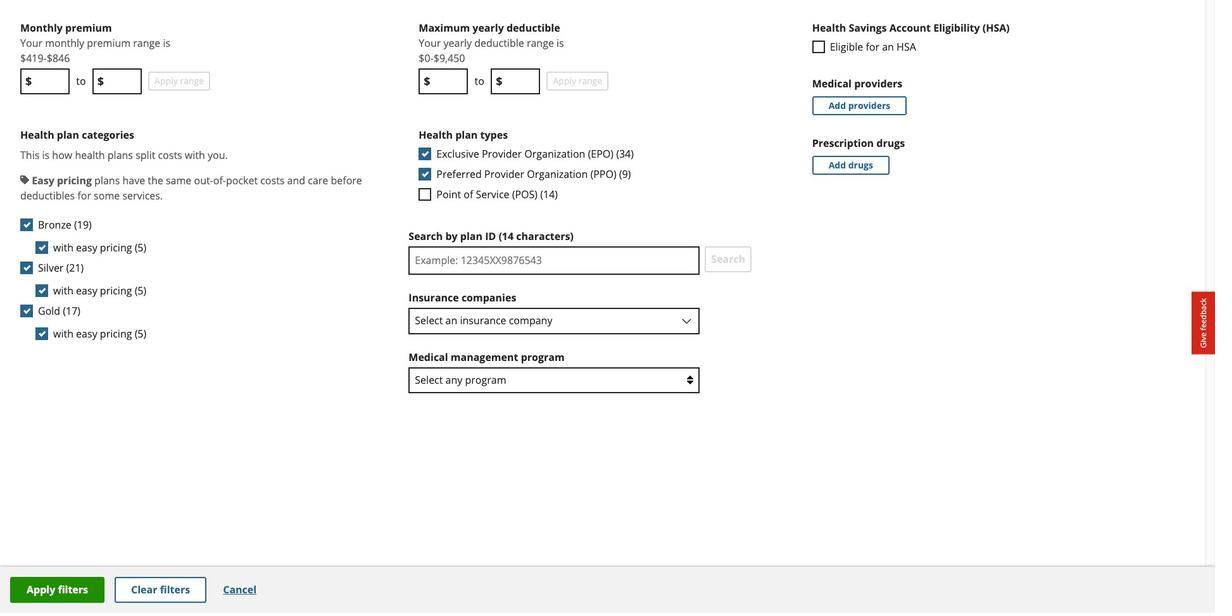 Task type: describe. For each thing, give the bounding box(es) containing it.
provider for exclusive
[[482, 147, 522, 161]]

2 price from the left
[[353, 182, 376, 196]]

1 vertical spatial dental
[[172, 103, 239, 134]]

2 with easy pricing (5) from the top
[[53, 284, 147, 298]]

income.
[[190, 198, 227, 212]]

:
[[76, 73, 78, 86]]

view steps link
[[201, 73, 244, 86]]

(14
[[499, 229, 514, 243]]

select an insurance company
[[415, 314, 553, 328]]

preferred
[[437, 167, 482, 181]]

0 vertical spatial deductible
[[507, 21, 560, 35]]

account
[[890, 21, 931, 35]]

a inside 'prices here are estimates these are full-price plans for a person who's 35. to see price estimates closer to your situation, add your age, household, and income. add your household'
[[229, 182, 235, 196]]

pricing for with easy pricing (5) checkbox
[[100, 327, 132, 341]]

3 $ from the left
[[424, 73, 431, 89]]

preferred provider organization (ppo) (9)
[[437, 167, 631, 181]]

like a plan? take the next step
[[633, 162, 809, 177]]

add drugs link
[[813, 156, 890, 175]]

official website of the united states government element
[[0, 0, 1216, 20]]

Preferred Provider Organization (PPO) (9) checkbox
[[419, 168, 432, 180]]

Exclusive Provider Organization (EPO) (34) checkbox
[[419, 147, 432, 160]]

to for premium
[[76, 74, 86, 88]]

plan left id at the left of the page
[[460, 229, 483, 243]]

add your household link
[[92, 218, 188, 232]]

1 price from the left
[[159, 182, 182, 196]]

1 horizontal spatial a
[[660, 162, 667, 177]]

Silver (21) checkbox
[[20, 262, 33, 274]]

(19)
[[74, 218, 92, 232]]

view for view steps
[[201, 73, 220, 86]]

full-
[[141, 182, 159, 196]]

add for prescription
[[829, 159, 846, 171]]

situation,
[[495, 182, 539, 196]]

cancel button
[[207, 577, 273, 603]]

point of service (pos) (14)
[[437, 187, 558, 201]]

individual for individual total ( health & drug combined )
[[474, 552, 514, 564]]

2 $ from the left
[[97, 73, 104, 89]]

plan
[[457, 322, 480, 336]]

select for select any program
[[415, 373, 443, 387]]

)
[[577, 565, 579, 577]]

1 vertical spatial premium
[[87, 36, 131, 50]]

clear filters button
[[115, 577, 207, 603]]

apply for apply filters dropdown button
[[74, 321, 102, 335]]

your inside 'maximum yearly deductible your yearly deductible range is $0-$9,450'
[[419, 36, 441, 50]]

add providers
[[829, 99, 891, 111]]

Gold (17) checkbox
[[20, 305, 33, 317]]

costs inside health plan categories this is how health plans split costs with you.
[[158, 148, 182, 162]]

filters for apply filters dropdown button
[[105, 321, 135, 335]]

filters for apply filters button
[[58, 583, 88, 597]]

2 horizontal spatial your
[[562, 182, 583, 196]]

costs inside 'plans have the same out-of-pocket costs and care before deductibles for some services.'
[[261, 173, 285, 187]]

is inside health plan categories this is how health plans split costs with you.
[[42, 148, 50, 162]]

add for medical
[[829, 99, 846, 111]]

add drugs
[[829, 159, 874, 171]]

(34)
[[616, 147, 634, 161]]

select any program button
[[409, 367, 700, 393]]

plans inside health plan categories this is how health plans split costs with you.
[[108, 148, 133, 162]]

combined
[[535, 565, 577, 577]]

this
[[20, 148, 40, 162]]

you.
[[208, 148, 228, 162]]

add inside 'prices here are estimates these are full-price plans for a person who's 35. to see price estimates closer to your situation, add your age, household, and income. add your household'
[[92, 218, 111, 232]]

insurance
[[460, 314, 507, 328]]

1 with easy pricing (5) from the top
[[53, 241, 147, 255]]

select for select an insurance company
[[415, 314, 443, 328]]

35.
[[303, 182, 317, 196]]

1 easy from the top
[[76, 241, 97, 255]]

3 easy from the top
[[76, 327, 97, 341]]

drugs for prescription drugs
[[877, 136, 905, 150]]

individual for individual total
[[692, 552, 733, 564]]

start
[[650, 229, 675, 243]]

plan type
[[457, 322, 505, 336]]

who's
[[273, 182, 300, 196]]

0 horizontal spatial dental
[[140, 73, 166, 86]]

of-
[[213, 173, 226, 187]]

easy pricing
[[32, 173, 92, 187]]

0 horizontal spatial your
[[113, 218, 135, 232]]

monthly
[[20, 21, 63, 35]]

plans have the same out-of-pocket costs and care before deductibles for some services.
[[20, 173, 362, 203]]

optional
[[20, 73, 56, 86]]

health plan types
[[419, 128, 508, 142]]

2 horizontal spatial an
[[883, 40, 894, 54]]

2 easy from the top
[[76, 284, 97, 298]]

range inside the monthly premium your monthly premium range is $419-$846
[[133, 36, 160, 50]]

any
[[446, 373, 463, 387]]

apply range for your monthly premium range is $419-$846
[[155, 75, 204, 87]]

(21)
[[66, 261, 84, 275]]

1 horizontal spatial &
[[149, 103, 166, 134]]

organization for (ppo)
[[527, 167, 588, 181]]

apply range button for maximum yearly deductible your yearly deductible range is $0-$9,450
[[547, 72, 609, 91]]

by
[[446, 229, 458, 243]]

2 horizontal spatial for
[[866, 40, 880, 54]]

your inside the monthly premium your monthly premium range is $419-$846
[[20, 36, 42, 50]]

service
[[476, 187, 510, 201]]

prices
[[92, 162, 122, 176]]

clear
[[131, 583, 157, 597]]

to for yearly
[[475, 74, 485, 88]]

see
[[334, 182, 350, 196]]

filters
[[20, 321, 52, 335]]

care
[[308, 173, 328, 187]]

take
[[703, 162, 731, 177]]

1 $ from the left
[[25, 73, 32, 89]]

plan for categories
[[57, 128, 79, 142]]

with right with easy pricing (5) checkbox
[[53, 327, 73, 341]]

apply for 'apply range' button related to maximum yearly deductible your yearly deductible range is $0-$9,450
[[553, 75, 577, 87]]

same
[[166, 173, 192, 187]]

search for search by plan id (14 characters)
[[409, 229, 443, 243]]

1 vertical spatial step
[[784, 162, 809, 177]]

0 horizontal spatial step
[[58, 73, 76, 86]]

how
[[52, 148, 72, 162]]

health for health savings account eligibility (hsa)
[[813, 21, 847, 35]]

prices here are estimates these are full-price plans for a person who's 35. to see price estimates closer to your situation, add your age, household, and income. add your household
[[92, 162, 583, 232]]

healthcare.gov image
[[20, 32, 147, 48]]

pricing for first with easy pricing (5) option from the bottom
[[100, 284, 132, 298]]

0 horizontal spatial estimates
[[170, 162, 220, 176]]

plan?
[[670, 162, 700, 177]]

start or update an application link
[[633, 224, 818, 249]]

medical for medical providers
[[813, 77, 852, 91]]

search for search
[[712, 252, 746, 266]]

total for individual total
[[735, 552, 754, 564]]

1 horizontal spatial your
[[470, 182, 492, 196]]

exclusive provider organization (epo) (34)
[[437, 147, 634, 161]]

(17)
[[63, 304, 81, 318]]

categories
[[82, 128, 134, 142]]

providers for add providers
[[849, 99, 891, 111]]

age,
[[92, 198, 111, 212]]

clear filters
[[131, 583, 190, 597]]

gold
[[38, 304, 60, 318]]

some
[[94, 189, 120, 203]]

providers for medical providers
[[855, 77, 903, 91]]

health inside individual total ( health & drug combined )
[[476, 565, 502, 577]]

like
[[633, 162, 657, 177]]

company
[[509, 314, 553, 328]]

cancel
[[223, 583, 257, 597]]

update
[[691, 229, 727, 243]]

management
[[451, 350, 519, 364]]

1 horizontal spatial view
[[81, 73, 100, 86]]

range inside 'maximum yearly deductible your yearly deductible range is $0-$9,450'
[[527, 36, 554, 50]]

1 vertical spatial yearly
[[444, 36, 472, 50]]

before
[[331, 173, 362, 187]]

1 horizontal spatial the
[[733, 162, 753, 177]]

apply filters button
[[10, 577, 105, 603]]

pricing for first with easy pricing (5) option from the top
[[100, 241, 132, 255]]

plans inside 'prices here are estimates these are full-price plans for a person who's 35. to see price estimates closer to your situation, add your age, household, and income. add your household'
[[185, 182, 210, 196]]

apply range button for monthly premium your monthly premium range is $419-$846
[[148, 72, 210, 91]]

1 vertical spatial estimates
[[379, 182, 425, 196]]

healthcare.gov link
[[10, 32, 157, 49]]

with up silver (21)
[[53, 241, 73, 255]]

apply filters button
[[57, 315, 152, 341]]

(
[[474, 565, 476, 577]]

deductibles
[[20, 189, 75, 203]]



Task type: locate. For each thing, give the bounding box(es) containing it.
0 vertical spatial with easy pricing (5) checkbox
[[35, 241, 48, 254]]

add down medical providers
[[829, 99, 846, 111]]

0 vertical spatial premium
[[65, 21, 112, 35]]

0 horizontal spatial &
[[131, 73, 137, 86]]

0 vertical spatial apply filters
[[74, 321, 135, 335]]

1 individual from the left
[[474, 552, 514, 564]]

1 apply range button from the left
[[148, 72, 210, 91]]

deductible
[[507, 21, 560, 35], [475, 36, 524, 50]]

or
[[677, 229, 688, 243]]

with up gold (17)
[[53, 284, 73, 298]]

$ down $0-
[[424, 73, 431, 89]]

search inside button
[[712, 252, 746, 266]]

organization up add
[[527, 167, 588, 181]]

are up the household,
[[123, 182, 138, 196]]

step right next
[[784, 162, 809, 177]]

medical providers
[[813, 77, 903, 91]]

0 vertical spatial &
[[131, 73, 137, 86]]

0 horizontal spatial search
[[409, 229, 443, 243]]

with inside health plan categories this is how health plans split costs with you.
[[185, 148, 205, 162]]

select inside dropdown button
[[415, 373, 443, 387]]

a
[[660, 162, 667, 177], [229, 182, 235, 196]]

your up the $419-
[[20, 36, 42, 50]]

price right see
[[353, 182, 376, 196]]

1 vertical spatial with easy pricing (5) checkbox
[[35, 284, 48, 297]]

1 total from the left
[[516, 552, 535, 564]]

and down same
[[169, 198, 187, 212]]

with easy pricing (5) down (19)
[[53, 241, 147, 255]]

1 vertical spatial drugs
[[849, 159, 874, 171]]

1 horizontal spatial your
[[419, 36, 441, 50]]

costs
[[158, 148, 182, 162], [261, 173, 285, 187]]

0 vertical spatial and
[[287, 173, 305, 187]]

0 horizontal spatial to
[[76, 74, 86, 88]]

plans
[[168, 73, 190, 86], [245, 103, 302, 134], [108, 148, 133, 162], [94, 173, 120, 187], [185, 182, 210, 196]]

program inside select any program dropdown button
[[465, 373, 507, 387]]

filters inside apply filters dropdown button
[[105, 321, 135, 335]]

the left next
[[733, 162, 753, 177]]

0 horizontal spatial apply range
[[155, 75, 204, 87]]

1 vertical spatial are
[[123, 182, 138, 196]]

organization for (epo)
[[525, 147, 586, 161]]

1 vertical spatial apply filters
[[27, 583, 88, 597]]

1 horizontal spatial for
[[213, 182, 227, 196]]

1 horizontal spatial costs
[[261, 173, 285, 187]]

insurance companies
[[409, 291, 517, 304]]

0 horizontal spatial and
[[169, 198, 187, 212]]

filters inside clear filters button
[[160, 583, 190, 597]]

for inside 'plans have the same out-of-pocket costs and care before deductibles for some services.'
[[77, 189, 91, 203]]

1 horizontal spatial individual
[[692, 552, 733, 564]]

0 horizontal spatial is
[[42, 148, 50, 162]]

apply filters for apply filters dropdown button
[[74, 321, 135, 335]]

drugs
[[877, 136, 905, 150], [849, 159, 874, 171]]

health for health plan categories this is how health plans split costs with you.
[[20, 128, 54, 142]]

view right :
[[81, 73, 100, 86]]

with easy pricing (5) checkbox up silver
[[35, 241, 48, 254]]

& inside individual total ( health & drug combined )
[[505, 565, 511, 577]]

4 $ from the left
[[496, 73, 503, 89]]

1 vertical spatial medical
[[409, 350, 448, 364]]

individual total
[[692, 552, 754, 564]]

with left you.
[[185, 148, 205, 162]]

to down the monthly premium your monthly premium range is $419-$846
[[76, 74, 86, 88]]

and inside 'plans have the same out-of-pocket costs and care before deductibles for some services.'
[[287, 173, 305, 187]]

0 horizontal spatial for
[[77, 189, 91, 203]]

your down the household,
[[113, 218, 135, 232]]

to down preferred
[[458, 182, 468, 196]]

plan up the exclusive
[[456, 128, 478, 142]]

exclusive
[[437, 147, 479, 161]]

and left care
[[287, 173, 305, 187]]

3 with easy pricing (5) from the top
[[53, 327, 147, 341]]

1 horizontal spatial to
[[458, 182, 468, 196]]

2 horizontal spatial &
[[505, 565, 511, 577]]

select down insurance
[[415, 314, 443, 328]]

2 select from the top
[[415, 373, 443, 387]]

program for select any program
[[465, 373, 507, 387]]

total inside individual total ( health & drug combined )
[[516, 552, 535, 564]]

to inside 'prices here are estimates these are full-price plans for a person who's 35. to see price estimates closer to your situation, add your age, household, and income. add your household'
[[458, 182, 468, 196]]

1 vertical spatial &
[[149, 103, 166, 134]]

& up 'view health & dental plans'
[[131, 73, 137, 86]]

apply for apply filters button
[[27, 583, 55, 597]]

household,
[[114, 198, 167, 212]]

health inside health plan categories this is how health plans split costs with you.
[[20, 128, 54, 142]]

1 vertical spatial a
[[229, 182, 235, 196]]

plan inside health plan categories this is how health plans split costs with you.
[[57, 128, 79, 142]]

apply filters for apply filters button
[[27, 583, 88, 597]]

easy up '(17)'
[[76, 284, 97, 298]]

start or update an application
[[650, 229, 802, 243]]

health
[[102, 73, 129, 86], [76, 103, 143, 134], [75, 148, 105, 162], [476, 565, 502, 577]]

(9)
[[619, 167, 631, 181]]

2 individual from the left
[[692, 552, 733, 564]]

an down insurance companies
[[446, 314, 458, 328]]

plan for types
[[456, 128, 478, 142]]

with
[[185, 148, 205, 162], [53, 241, 73, 255], [53, 284, 73, 298], [53, 327, 73, 341]]

0 vertical spatial estimates
[[170, 162, 220, 176]]

individual
[[474, 552, 514, 564], [692, 552, 733, 564]]

total for individual total ( health & drug combined )
[[516, 552, 535, 564]]

2 horizontal spatial health
[[813, 21, 847, 35]]

1 vertical spatial search
[[712, 252, 746, 266]]

(ppo)
[[591, 167, 617, 181]]

premium up optional step : view health & dental plans
[[87, 36, 131, 50]]

an left hsa
[[883, 40, 894, 54]]

health
[[813, 21, 847, 35], [20, 128, 54, 142], [419, 128, 453, 142]]

search by plan id (14 characters)
[[409, 229, 574, 243]]

here
[[125, 162, 148, 176]]

dental up you.
[[172, 103, 239, 134]]

0 horizontal spatial yearly
[[444, 36, 472, 50]]

premium up the monthly
[[65, 21, 112, 35]]

filters for clear filters button
[[160, 583, 190, 597]]

medical up add providers
[[813, 77, 852, 91]]

services.
[[123, 189, 163, 203]]

2 (5) from the top
[[135, 284, 147, 298]]

apply filters
[[74, 321, 135, 335], [27, 583, 88, 597]]

(epo)
[[588, 147, 614, 161]]

bronze (19)
[[38, 218, 92, 232]]

health savings account eligibility (hsa)
[[813, 21, 1010, 35]]

view down optional
[[20, 103, 70, 134]]

0 vertical spatial add
[[829, 99, 846, 111]]

add providers link
[[813, 96, 907, 115]]

for down savings
[[866, 40, 880, 54]]

easy down '(17)'
[[76, 327, 97, 341]]

2 vertical spatial add
[[92, 218, 111, 232]]

0 horizontal spatial are
[[123, 182, 138, 196]]

types
[[481, 128, 508, 142]]

Search by plan ID (14 characters) text field
[[409, 246, 700, 275]]

total
[[516, 552, 535, 564], [735, 552, 754, 564]]

0 vertical spatial select
[[415, 314, 443, 328]]

1 horizontal spatial an
[[730, 229, 742, 243]]

the up services.
[[148, 173, 163, 187]]

& up split
[[149, 103, 166, 134]]

0 vertical spatial providers
[[855, 77, 903, 91]]

1 vertical spatial select
[[415, 373, 443, 387]]

next
[[756, 162, 781, 177]]

1 horizontal spatial medical
[[813, 77, 852, 91]]

$ right :
[[97, 73, 104, 89]]

1 vertical spatial costs
[[261, 173, 285, 187]]

select left any
[[415, 373, 443, 387]]

$9,450
[[434, 51, 465, 65]]

1 horizontal spatial price
[[353, 182, 376, 196]]

are
[[151, 162, 167, 176], [123, 182, 138, 196]]

(14)
[[540, 187, 558, 201]]

savings
[[849, 21, 887, 35]]

search left by
[[409, 229, 443, 243]]

0 horizontal spatial apply range button
[[148, 72, 210, 91]]

program for medical management program
[[521, 350, 565, 364]]

drugs for add drugs
[[849, 159, 874, 171]]

1 horizontal spatial are
[[151, 162, 167, 176]]

0 horizontal spatial drugs
[[849, 159, 874, 171]]

drugs up add drugs link
[[877, 136, 905, 150]]

1 vertical spatial providers
[[849, 99, 891, 111]]

2 vertical spatial an
[[446, 314, 458, 328]]

0 vertical spatial step
[[58, 73, 76, 86]]

2 horizontal spatial filters
[[160, 583, 190, 597]]

plans inside 'plans have the same out-of-pocket costs and care before deductibles for some services.'
[[94, 173, 120, 187]]

0 horizontal spatial a
[[229, 182, 235, 196]]

1 vertical spatial deductible
[[475, 36, 524, 50]]

medical management program
[[409, 350, 565, 364]]

2 apply range button from the left
[[547, 72, 609, 91]]

1 select from the top
[[415, 314, 443, 328]]

apply filters inside button
[[27, 583, 88, 597]]

health up 'exclusive provider organization (epo) (34)' checkbox
[[419, 128, 453, 142]]

easy
[[32, 173, 54, 187]]

1 vertical spatial (5)
[[135, 284, 147, 298]]

maximum yearly deductible your yearly deductible range is $0-$9,450
[[419, 21, 564, 65]]

a right of-
[[229, 182, 235, 196]]

for up income.
[[213, 182, 227, 196]]

silver (21)
[[38, 261, 84, 275]]

the inside 'plans have the same out-of-pocket costs and care before deductibles for some services.'
[[148, 173, 163, 187]]

1 horizontal spatial dental
[[172, 103, 239, 134]]

1 vertical spatial and
[[169, 198, 187, 212]]

Bronze (19) checkbox
[[20, 218, 33, 231]]

plan
[[57, 128, 79, 142], [456, 128, 478, 142], [460, 229, 483, 243]]

0 vertical spatial drugs
[[877, 136, 905, 150]]

view
[[81, 73, 100, 86], [201, 73, 220, 86], [20, 103, 70, 134]]

are down split
[[151, 162, 167, 176]]

1 horizontal spatial drugs
[[877, 136, 905, 150]]

2 your from the left
[[419, 36, 441, 50]]

1 horizontal spatial filters
[[105, 321, 135, 335]]

1 apply range from the left
[[155, 75, 204, 87]]

an
[[883, 40, 894, 54], [730, 229, 742, 243], [446, 314, 458, 328]]

2 vertical spatial &
[[505, 565, 511, 577]]

2 horizontal spatial is
[[557, 36, 564, 50]]

bronze
[[38, 218, 71, 232]]

0 horizontal spatial individual
[[474, 552, 514, 564]]

view for view health & dental plans
[[20, 103, 70, 134]]

optional step : view health & dental plans
[[20, 73, 190, 86]]

household
[[138, 218, 188, 232]]

select an insurance company button
[[409, 308, 700, 334]]

apply range for your yearly deductible range is $0-$9,450
[[553, 75, 603, 87]]

filters inside apply filters button
[[58, 583, 88, 597]]

eligible
[[830, 40, 864, 54]]

view health & dental plans
[[20, 103, 302, 134]]

yearly right maximum
[[473, 21, 504, 35]]

a right like
[[660, 162, 667, 177]]

2 with easy pricing (5) checkbox from the top
[[35, 284, 48, 297]]

1 vertical spatial program
[[465, 373, 507, 387]]

1 horizontal spatial step
[[784, 162, 809, 177]]

health right :
[[102, 73, 129, 86]]

an inside dropdown button
[[446, 314, 458, 328]]

1 vertical spatial add
[[829, 159, 846, 171]]

of
[[464, 187, 473, 201]]

program up select any program dropdown button
[[521, 350, 565, 364]]

providers up add providers
[[855, 77, 903, 91]]

1 your from the left
[[20, 36, 42, 50]]

2 vertical spatial with easy pricing (5)
[[53, 327, 147, 341]]

0 vertical spatial program
[[521, 350, 565, 364]]

2 total from the left
[[735, 552, 754, 564]]

silver
[[38, 261, 64, 275]]

2 vertical spatial (5)
[[135, 327, 147, 341]]

your
[[20, 36, 42, 50], [419, 36, 441, 50]]

None text field
[[20, 68, 70, 94], [491, 68, 540, 94], [20, 68, 70, 94], [491, 68, 540, 94]]

2 vertical spatial easy
[[76, 327, 97, 341]]

to
[[320, 182, 331, 196]]

$ down the $419-
[[25, 73, 32, 89]]

steps
[[222, 73, 244, 86]]

apply filters inside dropdown button
[[74, 321, 135, 335]]

the
[[733, 162, 753, 177], [148, 173, 163, 187]]

search down start or update an application link
[[712, 252, 746, 266]]

apply for 'apply range' button related to monthly premium your monthly premium range is $419-$846
[[155, 75, 178, 87]]

your down preferred
[[470, 182, 492, 196]]

1 horizontal spatial apply range button
[[547, 72, 609, 91]]

an up search button
[[730, 229, 742, 243]]

dental up 'view health & dental plans'
[[140, 73, 166, 86]]

individual inside individual total ( health & drug combined )
[[474, 552, 514, 564]]

0 horizontal spatial an
[[446, 314, 458, 328]]

type
[[482, 322, 505, 336]]

1 horizontal spatial program
[[521, 350, 565, 364]]

provider down types on the top left of the page
[[482, 147, 522, 161]]

1 horizontal spatial yearly
[[473, 21, 504, 35]]

providers
[[855, 77, 903, 91], [849, 99, 891, 111]]

insurance
[[409, 291, 459, 304]]

0 vertical spatial with easy pricing (5)
[[53, 241, 147, 255]]

0 vertical spatial a
[[660, 162, 667, 177]]

to down 'maximum yearly deductible your yearly deductible range is $0-$9,450'
[[475, 74, 485, 88]]

for left age,
[[77, 189, 91, 203]]

0 vertical spatial are
[[151, 162, 167, 176]]

with easy pricing (5) checkbox
[[35, 241, 48, 254], [35, 284, 48, 297]]

0 horizontal spatial total
[[516, 552, 535, 564]]

with easy pricing (5) checkbox up gold
[[35, 284, 48, 297]]

None text field
[[92, 68, 142, 94], [419, 68, 468, 94], [92, 68, 142, 94], [419, 68, 468, 94]]

for inside 'prices here are estimates these are full-price plans for a person who's 35. to see price estimates closer to your situation, add your age, household, and income. add your household'
[[213, 182, 227, 196]]

$846
[[47, 51, 70, 65]]

1 vertical spatial provider
[[485, 167, 525, 181]]

2 apply range from the left
[[553, 75, 603, 87]]

health up prices
[[75, 148, 105, 162]]

health up this
[[20, 128, 54, 142]]

1 (5) from the top
[[135, 241, 147, 255]]

these
[[92, 182, 120, 196]]

search button
[[705, 246, 752, 272]]

1 horizontal spatial is
[[163, 36, 171, 50]]

health for health plan types
[[419, 128, 453, 142]]

step down $846
[[58, 73, 76, 86]]

organization up preferred provider organization (ppo) (9)
[[525, 147, 586, 161]]

2 horizontal spatial view
[[201, 73, 220, 86]]

with easy pricing (5) down '(17)'
[[53, 327, 147, 341]]

0 vertical spatial yearly
[[473, 21, 504, 35]]

select inside dropdown button
[[415, 314, 443, 328]]

program down medical management program
[[465, 373, 507, 387]]

providers down medical providers
[[849, 99, 891, 111]]

apply inside dropdown button
[[74, 321, 102, 335]]

your right add
[[562, 182, 583, 196]]

(hsa)
[[983, 21, 1010, 35]]

yearly up $9,450
[[444, 36, 472, 50]]

0 horizontal spatial the
[[148, 173, 163, 187]]

0 horizontal spatial program
[[465, 373, 507, 387]]

0 horizontal spatial your
[[20, 36, 42, 50]]

Point of Service (POS) (14) checkbox
[[419, 188, 432, 201]]

range
[[133, 36, 160, 50], [527, 36, 554, 50], [180, 75, 204, 87], [579, 75, 603, 87]]

add down prescription
[[829, 159, 846, 171]]

add
[[829, 99, 846, 111], [829, 159, 846, 171], [92, 218, 111, 232]]

your up $0-
[[419, 36, 441, 50]]

is inside 'maximum yearly deductible your yearly deductible range is $0-$9,450'
[[557, 36, 564, 50]]

view left steps
[[201, 73, 220, 86]]

health inside health plan categories this is how health plans split costs with you.
[[75, 148, 105, 162]]

& left drug
[[505, 565, 511, 577]]

pocket
[[226, 173, 258, 187]]

medical for medical management program
[[409, 350, 448, 364]]

3 (5) from the top
[[135, 327, 147, 341]]

eligibility
[[934, 21, 980, 35]]

add right (19)
[[92, 218, 111, 232]]

price up the household,
[[159, 182, 182, 196]]

provider up situation,
[[485, 167, 525, 181]]

health left drug
[[476, 565, 502, 577]]

0 horizontal spatial medical
[[409, 350, 448, 364]]

$ down 'maximum yearly deductible your yearly deductible range is $0-$9,450'
[[496, 73, 503, 89]]

estimates down preferred provider organization (ppo) (9) checkbox
[[379, 182, 425, 196]]

0 horizontal spatial price
[[159, 182, 182, 196]]

costs right split
[[158, 148, 182, 162]]

1 horizontal spatial estimates
[[379, 182, 425, 196]]

search
[[409, 229, 443, 243], [712, 252, 746, 266]]

1 horizontal spatial and
[[287, 173, 305, 187]]

apply
[[155, 75, 178, 87], [553, 75, 577, 87], [74, 321, 102, 335], [27, 583, 55, 597]]

with easy pricing (5) down (21)
[[53, 284, 147, 298]]

1 horizontal spatial search
[[712, 252, 746, 266]]

1 with easy pricing (5) checkbox from the top
[[35, 241, 48, 254]]

drugs down 'prescription drugs'
[[849, 159, 874, 171]]

costs right pocket
[[261, 173, 285, 187]]

is inside the monthly premium your monthly premium range is $419-$846
[[163, 36, 171, 50]]

medical up any
[[409, 350, 448, 364]]

point
[[437, 187, 461, 201]]

provider for preferred
[[485, 167, 525, 181]]

view steps
[[201, 73, 244, 86]]

health down optional step : view health & dental plans
[[76, 103, 143, 134]]

estimates down you.
[[170, 162, 220, 176]]

drug
[[514, 565, 533, 577]]

health up eligible for an hsa checkbox
[[813, 21, 847, 35]]

easy
[[76, 241, 97, 255], [76, 284, 97, 298], [76, 327, 97, 341]]

group
[[954, 315, 1195, 341]]

0 vertical spatial dental
[[140, 73, 166, 86]]

$419-
[[20, 51, 47, 65]]

plan up how
[[57, 128, 79, 142]]

0 vertical spatial medical
[[813, 77, 852, 91]]

price
[[159, 182, 182, 196], [353, 182, 376, 196]]

0 horizontal spatial view
[[20, 103, 70, 134]]

1 vertical spatial an
[[730, 229, 742, 243]]

easy down (19)
[[76, 241, 97, 255]]

gold (17)
[[38, 304, 81, 318]]

Eligible for an HSA checkbox
[[813, 41, 825, 53]]

and inside 'prices here are estimates these are full-price plans for a person who's 35. to see price estimates closer to your situation, add your age, household, and income. add your household'
[[169, 198, 187, 212]]

with easy pricing (5) checkbox
[[35, 327, 48, 340]]

prescription drugs
[[813, 136, 905, 150]]

0 horizontal spatial filters
[[58, 583, 88, 597]]



Task type: vqa. For each thing, say whether or not it's contained in the screenshot.
see
yes



